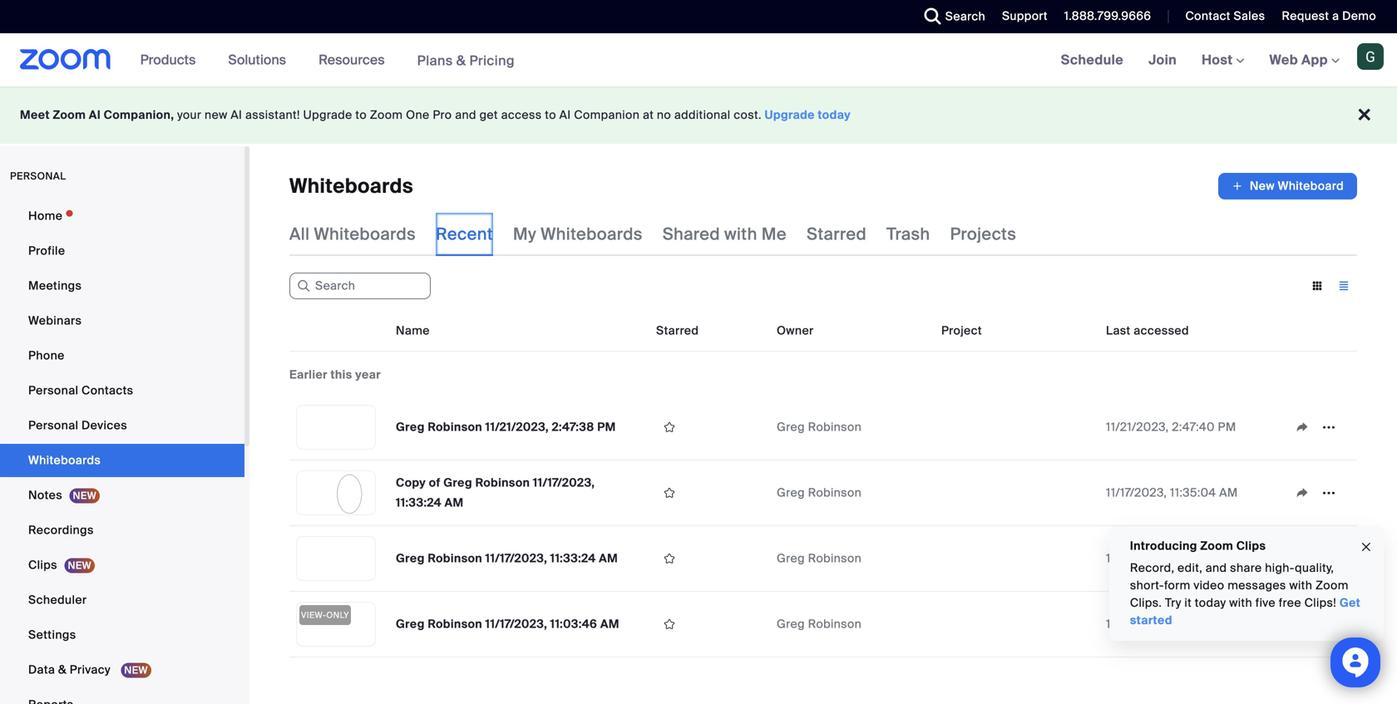 Task type: locate. For each thing, give the bounding box(es) containing it.
at
[[643, 107, 654, 123]]

& inside product information navigation
[[457, 52, 466, 69]]

starred inside tabs of all whiteboard page tab list
[[807, 224, 867, 245]]

1 cell from the top
[[935, 395, 1100, 461]]

my whiteboards
[[513, 224, 643, 245]]

whiteboards application
[[290, 173, 1358, 200]]

0 horizontal spatial 11:33:24
[[396, 495, 442, 511]]

0 horizontal spatial pm
[[598, 420, 616, 435]]

1 horizontal spatial starred
[[807, 224, 867, 245]]

greg robinson for greg robinson 11/17/2023, 11:33:24 am
[[777, 551, 862, 567]]

& right data
[[58, 663, 67, 678]]

0 horizontal spatial 11/21/2023,
[[486, 420, 549, 435]]

1 vertical spatial starred
[[656, 323, 699, 339]]

1 share image from the top
[[1290, 420, 1316, 435]]

0 vertical spatial with
[[725, 224, 758, 245]]

cost.
[[734, 107, 762, 123]]

personal inside personal contacts link
[[28, 383, 78, 399]]

11/21/2023, left 2:47:40
[[1107, 420, 1169, 435]]

data & privacy
[[28, 663, 114, 678]]

clips inside "personal menu" menu
[[28, 558, 57, 573]]

data & privacy link
[[0, 654, 245, 687]]

assistant!
[[245, 107, 300, 123]]

solutions button
[[228, 33, 294, 87]]

greg robinson 11/17/2023, 11:03:46 am
[[396, 617, 620, 632]]

recordings
[[28, 523, 94, 538]]

1 11/21/2023, from the left
[[486, 420, 549, 435]]

3 ai from the left
[[560, 107, 571, 123]]

products
[[140, 51, 196, 69]]

meetings
[[28, 278, 82, 294]]

upgrade right cost.
[[765, 107, 815, 123]]

edit,
[[1178, 561, 1203, 576]]

more options for copy of greg robinson 11/17/2023, 11:33:24 am image
[[1316, 486, 1343, 501]]

& inside "personal menu" menu
[[58, 663, 67, 678]]

& for data
[[58, 663, 67, 678]]

greg
[[396, 420, 425, 435], [777, 420, 805, 435], [444, 475, 473, 491], [777, 485, 805, 501], [396, 551, 425, 567], [777, 551, 805, 567], [396, 617, 425, 632], [777, 617, 805, 632]]

short-
[[1131, 578, 1165, 594]]

robinson
[[428, 420, 483, 435], [808, 420, 862, 435], [476, 475, 530, 491], [808, 485, 862, 501], [428, 551, 483, 567], [808, 551, 862, 567], [428, 617, 483, 632], [808, 617, 862, 632]]

webinars link
[[0, 305, 245, 338]]

close image
[[1360, 538, 1374, 557]]

share image for am
[[1290, 486, 1316, 501]]

share image up more options for copy of greg robinson 11/17/2023, 11:33:24 am image
[[1290, 420, 1316, 435]]

with left the me
[[725, 224, 758, 245]]

1 vertical spatial personal
[[28, 418, 78, 433]]

1 vertical spatial &
[[58, 663, 67, 678]]

webinars
[[28, 313, 82, 329]]

zoom up the "edit,"
[[1201, 539, 1234, 554]]

view-only
[[301, 610, 349, 621]]

11:03:46
[[551, 617, 598, 632]]

today inside meet zoom ai companion, footer
[[818, 107, 851, 123]]

0 horizontal spatial and
[[455, 107, 477, 123]]

1 horizontal spatial ai
[[231, 107, 242, 123]]

0 horizontal spatial upgrade
[[303, 107, 353, 123]]

plans & pricing
[[417, 52, 515, 69]]

cell
[[935, 395, 1100, 461], [935, 461, 1100, 527], [935, 556, 1100, 562], [935, 622, 1100, 628]]

0 vertical spatial &
[[457, 52, 466, 69]]

upgrade
[[303, 107, 353, 123], [765, 107, 815, 123]]

1.888.799.9666 button
[[1052, 0, 1156, 33], [1065, 8, 1152, 24]]

thumbnail of greg robinson 11/21/2023, 2:47:38 pm image
[[297, 406, 375, 449]]

schedule
[[1061, 51, 1124, 69]]

clips link
[[0, 549, 245, 582]]

0 vertical spatial personal
[[28, 383, 78, 399]]

whiteboards down personal devices
[[28, 453, 101, 468]]

11:35:04
[[1171, 485, 1217, 501]]

1 horizontal spatial upgrade
[[765, 107, 815, 123]]

application for pm
[[1290, 415, 1351, 440]]

contact sales link
[[1173, 0, 1270, 33], [1186, 8, 1266, 24]]

clips.
[[1131, 596, 1163, 611]]

cell for 11/17/2023, 11:33:26 am
[[935, 556, 1100, 562]]

greg robinson for greg robinson 11/21/2023, 2:47:38 pm
[[777, 420, 862, 435]]

1 vertical spatial clips
[[28, 558, 57, 573]]

zoom inside record, edit, and share high-quality, short-form video messages with zoom clips. try it today with five free clips!
[[1316, 578, 1349, 594]]

0 vertical spatial starred
[[807, 224, 867, 245]]

contact sales
[[1186, 8, 1266, 24]]

1 application from the top
[[1290, 415, 1351, 440]]

4 cell from the top
[[935, 622, 1100, 628]]

app
[[1302, 51, 1329, 69]]

click to star the whiteboard greg robinson 11/21/2023, 2:47:38 pm image
[[656, 420, 683, 435]]

greg inside copy of greg robinson 11/17/2023, 11:33:24 am
[[444, 475, 473, 491]]

tabs of all whiteboard page tab list
[[290, 213, 1017, 256]]

request
[[1282, 8, 1330, 24]]

0 vertical spatial share image
[[1290, 420, 1316, 435]]

profile link
[[0, 235, 245, 268]]

no
[[657, 107, 672, 123]]

earlier this year
[[290, 367, 381, 383]]

&
[[457, 52, 466, 69], [58, 663, 67, 678]]

0 horizontal spatial ai
[[89, 107, 101, 123]]

personal contacts
[[28, 383, 133, 399]]

11/17/2023, left 11:35:04
[[1107, 485, 1168, 501]]

application up more options for copy of greg robinson 11/17/2023, 11:33:24 am image
[[1290, 415, 1351, 440]]

1 vertical spatial application
[[1290, 481, 1351, 506]]

& for plans
[[457, 52, 466, 69]]

sales
[[1234, 8, 1266, 24]]

1 greg robinson from the top
[[777, 420, 862, 435]]

new whiteboard
[[1250, 178, 1345, 194]]

ai right new at the top
[[231, 107, 242, 123]]

0 vertical spatial and
[[455, 107, 477, 123]]

1 vertical spatial with
[[1290, 578, 1313, 594]]

ai left companion,
[[89, 107, 101, 123]]

am
[[1220, 485, 1239, 501], [445, 495, 464, 511], [599, 551, 618, 567], [1219, 551, 1237, 567], [601, 617, 620, 632], [1220, 617, 1239, 632]]

2 ai from the left
[[231, 107, 242, 123]]

1 horizontal spatial and
[[1206, 561, 1228, 576]]

zoom up the clips!
[[1316, 578, 1349, 594]]

2 horizontal spatial ai
[[560, 107, 571, 123]]

video
[[1194, 578, 1225, 594]]

meetings navigation
[[1049, 33, 1398, 88]]

whiteboards right my
[[541, 224, 643, 245]]

share image down the more options for greg robinson 11/21/2023, 2:47:38 pm image
[[1290, 486, 1316, 501]]

2 greg robinson from the top
[[777, 485, 862, 501]]

0 horizontal spatial to
[[356, 107, 367, 123]]

11:33:24 up 11:03:46
[[551, 551, 596, 567]]

1 horizontal spatial clips
[[1237, 539, 1267, 554]]

profile picture image
[[1358, 43, 1384, 70]]

0 vertical spatial 11:33:24
[[396, 495, 442, 511]]

am up video
[[1219, 551, 1237, 567]]

high-
[[1266, 561, 1296, 576]]

pm right 2:47:40
[[1218, 420, 1237, 435]]

shared
[[663, 224, 720, 245]]

0 horizontal spatial with
[[725, 224, 758, 245]]

3 greg robinson from the top
[[777, 551, 862, 567]]

1 horizontal spatial &
[[457, 52, 466, 69]]

solutions
[[228, 51, 286, 69]]

personal down 'personal contacts'
[[28, 418, 78, 433]]

am up greg robinson 11/17/2023, 11:33:24 am
[[445, 495, 464, 511]]

recordings link
[[0, 514, 245, 547]]

access
[[501, 107, 542, 123]]

2 upgrade from the left
[[765, 107, 815, 123]]

1 vertical spatial share image
[[1290, 486, 1316, 501]]

today down video
[[1196, 596, 1227, 611]]

zoom
[[53, 107, 86, 123], [370, 107, 403, 123], [1201, 539, 1234, 554], [1316, 578, 1349, 594]]

& right plans
[[457, 52, 466, 69]]

messages
[[1228, 578, 1287, 594]]

more options for greg robinson 11/21/2023, 2:47:38 pm image
[[1316, 420, 1343, 435]]

settings
[[28, 628, 76, 643]]

1 vertical spatial 11:33:24
[[551, 551, 596, 567]]

introducing
[[1131, 539, 1198, 554]]

to
[[356, 107, 367, 123], [545, 107, 557, 123]]

with down the messages
[[1230, 596, 1253, 611]]

2 application from the top
[[1290, 481, 1351, 506]]

and up video
[[1206, 561, 1228, 576]]

1 horizontal spatial today
[[1196, 596, 1227, 611]]

request a demo
[[1282, 8, 1377, 24]]

application down the more options for greg robinson 11/21/2023, 2:47:38 pm image
[[1290, 481, 1351, 506]]

0 vertical spatial application
[[1290, 415, 1351, 440]]

2 pm from the left
[[1218, 420, 1237, 435]]

settings link
[[0, 619, 245, 652]]

Search text field
[[290, 273, 431, 300]]

2 cell from the top
[[935, 461, 1100, 527]]

upgrade today link
[[765, 107, 851, 123]]

clips up share
[[1237, 539, 1267, 554]]

get
[[1340, 596, 1361, 611]]

personal inside personal devices 'link'
[[28, 418, 78, 433]]

with up free
[[1290, 578, 1313, 594]]

a
[[1333, 8, 1340, 24]]

1.888.799.9666
[[1065, 8, 1152, 24]]

with
[[725, 224, 758, 245], [1290, 578, 1313, 594], [1230, 596, 1253, 611]]

cell for 11/17/2023, 11:03:48 am
[[935, 622, 1100, 628]]

introducing zoom clips
[[1131, 539, 1267, 554]]

and inside record, edit, and share high-quality, short-form video messages with zoom clips. try it today with five free clips!
[[1206, 561, 1228, 576]]

pro
[[433, 107, 452, 123]]

and
[[455, 107, 477, 123], [1206, 561, 1228, 576]]

4 greg robinson from the top
[[777, 617, 862, 632]]

2 share image from the top
[[1290, 486, 1316, 501]]

0 vertical spatial today
[[818, 107, 851, 123]]

thumbnail of copy of greg robinson 11/17/2023, 11:33:24 am image
[[297, 472, 375, 515]]

upgrade down product information navigation
[[303, 107, 353, 123]]

whiteboards inside application
[[290, 173, 413, 199]]

devices
[[82, 418, 127, 433]]

1 horizontal spatial pm
[[1218, 420, 1237, 435]]

1 horizontal spatial 11/21/2023,
[[1107, 420, 1169, 435]]

clips
[[1237, 539, 1267, 554], [28, 558, 57, 573]]

2 horizontal spatial with
[[1290, 578, 1313, 594]]

to right 'access'
[[545, 107, 557, 123]]

am left "click to star the whiteboard greg robinson 11/17/2023, 11:33:24 am" image at bottom left
[[599, 551, 618, 567]]

phone link
[[0, 339, 245, 373]]

application
[[1290, 415, 1351, 440], [1290, 481, 1351, 506]]

and left get
[[455, 107, 477, 123]]

11/17/2023, down 2:47:38
[[533, 475, 595, 491]]

cell for 11/17/2023, 11:35:04 am
[[935, 461, 1100, 527]]

zoom logo image
[[20, 49, 111, 70]]

11:33:24
[[396, 495, 442, 511], [551, 551, 596, 567]]

greg robinson 11/17/2023, 11:33:24 am
[[396, 551, 618, 567]]

application for am
[[1290, 481, 1351, 506]]

0 horizontal spatial today
[[818, 107, 851, 123]]

earlier
[[290, 367, 328, 383]]

whiteboards up all whiteboards
[[290, 173, 413, 199]]

project
[[942, 323, 983, 339]]

1 horizontal spatial with
[[1230, 596, 1253, 611]]

clips up scheduler
[[28, 558, 57, 573]]

0 horizontal spatial clips
[[28, 558, 57, 573]]

ai left companion
[[560, 107, 571, 123]]

11/21/2023, 2:47:40 pm
[[1107, 420, 1237, 435]]

11:33:24 down copy
[[396, 495, 442, 511]]

click to star the whiteboard copy of greg robinson 11/17/2023, 11:33:24 am image
[[656, 486, 683, 501]]

11/21/2023, left 2:47:38
[[486, 420, 549, 435]]

scheduler
[[28, 593, 87, 608]]

1.888.799.9666 button up schedule
[[1052, 0, 1156, 33]]

banner
[[0, 33, 1398, 88]]

thumbnail of greg robinson 11/17/2023, 11:33:24 am image
[[297, 537, 375, 581]]

search
[[946, 9, 986, 24]]

1 personal from the top
[[28, 383, 78, 399]]

share image
[[1290, 420, 1316, 435], [1290, 486, 1316, 501]]

today up whiteboards application
[[818, 107, 851, 123]]

personal down phone
[[28, 383, 78, 399]]

2 personal from the top
[[28, 418, 78, 433]]

pm
[[598, 420, 616, 435], [1218, 420, 1237, 435]]

1 vertical spatial today
[[1196, 596, 1227, 611]]

new whiteboard button
[[1219, 173, 1358, 200]]

greg robinson
[[777, 420, 862, 435], [777, 485, 862, 501], [777, 551, 862, 567], [777, 617, 862, 632]]

1 vertical spatial and
[[1206, 561, 1228, 576]]

your
[[177, 107, 202, 123]]

pm right 2:47:38
[[598, 420, 616, 435]]

3 cell from the top
[[935, 556, 1100, 562]]

1 horizontal spatial to
[[545, 107, 557, 123]]

companion
[[574, 107, 640, 123]]

to down resources dropdown button
[[356, 107, 367, 123]]

web app button
[[1270, 51, 1340, 69]]

profile
[[28, 243, 65, 259]]

today inside record, edit, and share high-quality, short-form video messages with zoom clips. try it today with five free clips!
[[1196, 596, 1227, 611]]

1.888.799.9666 button up schedule link
[[1065, 8, 1152, 24]]

request a demo link
[[1270, 0, 1398, 33], [1282, 8, 1377, 24]]

banner containing products
[[0, 33, 1398, 88]]

add image
[[1232, 178, 1244, 195]]

meet zoom ai companion, footer
[[0, 87, 1398, 144]]

products button
[[140, 33, 203, 87]]

0 horizontal spatial &
[[58, 663, 67, 678]]



Task type: describe. For each thing, give the bounding box(es) containing it.
2 11/21/2023, from the left
[[1107, 420, 1169, 435]]

join
[[1149, 51, 1177, 69]]

zoom right meet
[[53, 107, 86, 123]]

get started
[[1131, 596, 1361, 629]]

phone
[[28, 348, 65, 364]]

am right 11:03:46
[[601, 617, 620, 632]]

name
[[396, 323, 430, 339]]

my
[[513, 224, 537, 245]]

greg robinson for greg robinson 11/17/2023, 11:03:46 am
[[777, 617, 862, 632]]

11/17/2023, inside copy of greg robinson 11/17/2023, 11:33:24 am
[[533, 475, 595, 491]]

2 to from the left
[[545, 107, 557, 123]]

contact
[[1186, 8, 1231, 24]]

web app
[[1270, 51, 1329, 69]]

personal menu menu
[[0, 200, 245, 705]]

zoom left one
[[370, 107, 403, 123]]

all
[[290, 224, 310, 245]]

2 vertical spatial with
[[1230, 596, 1253, 611]]

additional
[[675, 107, 731, 123]]

home link
[[0, 200, 245, 233]]

2:47:40
[[1172, 420, 1215, 435]]

me
[[762, 224, 787, 245]]

privacy
[[70, 663, 111, 678]]

whiteboard
[[1278, 178, 1345, 194]]

form
[[1165, 578, 1191, 594]]

new
[[1250, 178, 1275, 194]]

share
[[1231, 561, 1263, 576]]

free
[[1279, 596, 1302, 611]]

support
[[1003, 8, 1048, 24]]

11/17/2023, up short-
[[1107, 551, 1168, 567]]

owner
[[777, 323, 814, 339]]

resources
[[319, 51, 385, 69]]

search button
[[912, 0, 990, 33]]

companion,
[[104, 107, 174, 123]]

click to star the whiteboard greg robinson 11/17/2023, 11:03:46 am image
[[656, 617, 683, 632]]

0 vertical spatial clips
[[1237, 539, 1267, 554]]

meet zoom ai companion, your new ai assistant! upgrade to zoom one pro and get access to ai companion at no additional cost. upgrade today
[[20, 107, 851, 123]]

1 upgrade from the left
[[303, 107, 353, 123]]

clips!
[[1305, 596, 1337, 611]]

pricing
[[470, 52, 515, 69]]

whiteboards link
[[0, 444, 245, 478]]

host button
[[1202, 51, 1245, 69]]

new
[[205, 107, 228, 123]]

shared with me
[[663, 224, 787, 245]]

last
[[1107, 323, 1131, 339]]

11/17/2023, left 11:03:46
[[486, 617, 548, 632]]

11/17/2023, down clips.
[[1107, 617, 1168, 632]]

started
[[1131, 613, 1173, 629]]

greg robinson 11/21/2023, 2:47:38 pm
[[396, 420, 616, 435]]

robinson inside copy of greg robinson 11/17/2023, 11:33:24 am
[[476, 475, 530, 491]]

try
[[1166, 596, 1182, 611]]

it
[[1185, 596, 1192, 611]]

whiteboards up search text box
[[314, 224, 416, 245]]

join link
[[1137, 33, 1190, 87]]

get
[[480, 107, 498, 123]]

all whiteboards
[[290, 224, 416, 245]]

11/17/2023, 11:35:04 am
[[1107, 485, 1239, 501]]

whiteboards inside "personal menu" menu
[[28, 453, 101, 468]]

11/17/2023, up "greg robinson 11/17/2023, 11:03:46 am" at left bottom
[[486, 551, 548, 567]]

scheduler link
[[0, 584, 245, 617]]

and inside meet zoom ai companion, footer
[[455, 107, 477, 123]]

0 horizontal spatial starred
[[656, 323, 699, 339]]

data
[[28, 663, 55, 678]]

notes link
[[0, 479, 245, 513]]

product information navigation
[[128, 33, 527, 88]]

click to star the whiteboard greg robinson 11/17/2023, 11:33:24 am image
[[656, 552, 683, 567]]

plans
[[417, 52, 453, 69]]

one
[[406, 107, 430, 123]]

quality,
[[1296, 561, 1335, 576]]

trash
[[887, 224, 931, 245]]

projects
[[951, 224, 1017, 245]]

record,
[[1131, 561, 1175, 576]]

thumbnail of greg robinson 11/17/2023, 11:03:46 am image
[[297, 603, 375, 646]]

1 pm from the left
[[598, 420, 616, 435]]

notes
[[28, 488, 62, 503]]

contacts
[[82, 383, 133, 399]]

11:33:24 inside copy of greg robinson 11/17/2023, 11:33:24 am
[[396, 495, 442, 511]]

am right the 11:03:48
[[1220, 617, 1239, 632]]

host
[[1202, 51, 1237, 69]]

list mode, selected image
[[1331, 279, 1358, 294]]

greg robinson for copy of greg robinson 11/17/2023, 11:33:24 am
[[777, 485, 862, 501]]

of
[[429, 475, 441, 491]]

get started link
[[1131, 596, 1361, 629]]

1 to from the left
[[356, 107, 367, 123]]

1 ai from the left
[[89, 107, 101, 123]]

meetings link
[[0, 270, 245, 303]]

cell for 11/21/2023, 2:47:40 pm
[[935, 395, 1100, 461]]

1 horizontal spatial 11:33:24
[[551, 551, 596, 567]]

home
[[28, 208, 63, 224]]

last accessed
[[1107, 323, 1190, 339]]

year
[[355, 367, 381, 383]]

11/17/2023, 11:03:48 am
[[1107, 617, 1239, 632]]

personal for personal devices
[[28, 418, 78, 433]]

with inside tabs of all whiteboard page tab list
[[725, 224, 758, 245]]

am inside copy of greg robinson 11/17/2023, 11:33:24 am
[[445, 495, 464, 511]]

share image for pm
[[1290, 420, 1316, 435]]

copy
[[396, 475, 426, 491]]

grid mode, not selected image
[[1305, 279, 1331, 294]]

personal for personal contacts
[[28, 383, 78, 399]]

this
[[331, 367, 352, 383]]

am right 11:35:04
[[1220, 485, 1239, 501]]

meet
[[20, 107, 50, 123]]

only
[[326, 610, 349, 621]]



Task type: vqa. For each thing, say whether or not it's contained in the screenshot.
Greg Robinson associated with Greg Robinson 11/17/2023, 11:03:46 AM
yes



